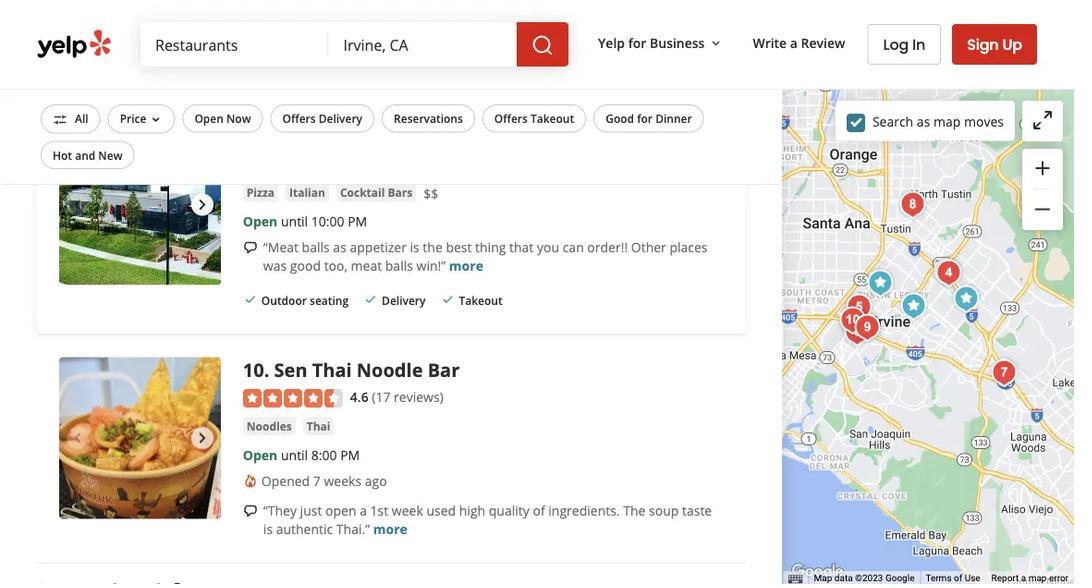 Task type: vqa. For each thing, say whether or not it's contained in the screenshot.
the bottommost 'GOOD'
no



Task type: describe. For each thing, give the bounding box(es) containing it.
bars
[[388, 185, 413, 200]]

16 speech v2 image for "meat
[[243, 241, 258, 255]]

16 checkmark v2 image
[[363, 50, 378, 65]]

noodles
[[247, 418, 292, 434]]

0 horizontal spatial more
[[307, 6, 341, 23]]

©2023
[[855, 573, 883, 584]]

meat
[[351, 257, 382, 274]]

9 . north italia
[[243, 124, 371, 149]]

16 chevron down v2 image for price
[[148, 112, 163, 127]]

terms of use
[[926, 573, 981, 584]]

a inside "they just open a 1st week used high quality of ingredients. the soup taste is authentic thai."
[[360, 502, 367, 519]]

data
[[835, 573, 853, 584]]

$$
[[424, 184, 438, 202]]

open until 10:00 pm
[[243, 212, 367, 230]]

is inside "they just open a 1st week used high quality of ingredients. the soup taste is authentic thai."
[[263, 520, 273, 538]]

noodle
[[357, 358, 423, 383]]

just
[[300, 502, 322, 519]]

0 vertical spatial balls
[[302, 238, 330, 256]]

thing
[[475, 238, 506, 256]]

start order link
[[609, 38, 724, 79]]

price button
[[108, 104, 175, 134]]

10
[[243, 358, 264, 383]]

offers for offers delivery
[[282, 111, 316, 126]]

used
[[427, 502, 456, 519]]

pm for italia
[[348, 212, 367, 230]]

"they just open a 1st week used high quality of ingredients. the soup taste is authentic thai."
[[263, 502, 712, 538]]

kfc image
[[948, 281, 985, 318]]

reviews)
[[394, 388, 444, 406]]

0 horizontal spatial north italia image
[[59, 124, 221, 285]]

you
[[537, 238, 559, 256]]

map for moves
[[934, 113, 961, 130]]

week
[[392, 502, 423, 519]]

open inside button
[[195, 111, 224, 126]]

"meat
[[263, 238, 299, 256]]

authentic
[[276, 520, 333, 538]]

write a review link
[[746, 26, 853, 59]]

high
[[459, 502, 486, 519]]

a for report
[[1021, 573, 1026, 584]]

7
[[313, 472, 321, 490]]

reservations
[[394, 111, 463, 126]]

the
[[423, 238, 443, 256]]

italian
[[289, 185, 325, 200]]

terms of use link
[[926, 573, 981, 584]]

bosscat kitchen and libations image
[[839, 299, 876, 336]]

cocktail bars button
[[336, 183, 416, 202]]

use
[[965, 573, 981, 584]]

0 vertical spatial more link
[[307, 6, 341, 23]]

zoom in image
[[1032, 157, 1054, 179]]

open until 8:00 pm
[[243, 446, 360, 464]]

9
[[243, 124, 254, 149]]

1 vertical spatial north italia image
[[849, 309, 886, 346]]

2 seating from the top
[[310, 292, 349, 308]]

. for 9
[[254, 124, 259, 149]]

previous image
[[67, 194, 89, 216]]

search
[[873, 113, 914, 130]]

win!"
[[417, 257, 446, 274]]

thai."
[[336, 520, 370, 538]]

log in link
[[868, 24, 941, 65]]

for for good
[[637, 111, 653, 126]]

16 checkmark v2 image for takeout
[[441, 292, 455, 307]]

good
[[290, 257, 321, 274]]

italian button
[[286, 183, 329, 202]]

sign up link
[[953, 24, 1037, 65]]

reservations button
[[382, 104, 475, 133]]

map region
[[727, 21, 1074, 584]]

until for sen
[[281, 446, 308, 464]]

none field near
[[344, 34, 502, 55]]

hot and new
[[53, 147, 122, 163]]

cocktail bars link
[[336, 183, 416, 202]]

0 vertical spatial thai
[[312, 358, 352, 383]]

16 checkmark v2 image for delivery
[[363, 292, 378, 307]]

offers delivery button
[[270, 104, 375, 133]]

ingredients.
[[549, 502, 620, 519]]

noodles link
[[243, 417, 296, 436]]

write
[[753, 34, 787, 51]]

review
[[801, 34, 846, 51]]

pizza button
[[243, 183, 278, 202]]

kuan zhai alley image
[[986, 355, 1023, 392]]

seven grams image
[[894, 186, 931, 223]]

write a review
[[753, 34, 846, 51]]

16 info v2 image
[[170, 582, 185, 584]]

10:00
[[311, 212, 344, 230]]

as inside the "meat balls as appetizer is the best thing that you can order!! other places was good too, meat balls win!"
[[333, 238, 347, 256]]

more for appetizer
[[449, 257, 483, 274]]

1 horizontal spatial of
[[954, 573, 963, 584]]

pizza link
[[243, 183, 278, 202]]

offers takeout button
[[482, 104, 586, 133]]

"they
[[263, 502, 297, 519]]

none field find
[[155, 34, 314, 55]]

filters group
[[37, 104, 708, 169]]

order!!
[[587, 238, 628, 256]]

business
[[650, 34, 705, 51]]

hot and new button
[[41, 141, 134, 169]]

. for 10
[[264, 358, 269, 383]]

(17
[[372, 388, 391, 406]]

up
[[1003, 34, 1023, 55]]

terms
[[926, 573, 952, 584]]

slideshow element for 10
[[59, 358, 221, 519]]

more link for appetizer
[[449, 257, 483, 274]]

next image for 9 . north italia
[[191, 194, 213, 216]]

sen thai noodle bar image
[[834, 302, 871, 339]]

súp noodle bar by kei concepts image
[[930, 255, 967, 292]]

offers for offers takeout
[[494, 111, 528, 126]]

delivery inside 'button'
[[319, 111, 362, 126]]

more for a
[[373, 520, 408, 538]]

16 speech v2 image for "they
[[243, 504, 258, 519]]

cocktail
[[340, 185, 385, 200]]

4.6 star rating image
[[243, 389, 343, 408]]

all button
[[41, 104, 100, 134]]

weeks
[[324, 472, 362, 490]]

soup
[[649, 502, 679, 519]]

log
[[883, 34, 909, 55]]

open for 10
[[243, 446, 278, 464]]



Task type: locate. For each thing, give the bounding box(es) containing it.
too,
[[324, 257, 348, 274]]

seating
[[310, 50, 349, 65], [310, 292, 349, 308]]

all
[[75, 111, 88, 126]]

open
[[325, 502, 356, 519]]

2 horizontal spatial more link
[[449, 257, 483, 274]]

1 16 speech v2 image from the top
[[243, 241, 258, 255]]

2 horizontal spatial more
[[449, 257, 483, 274]]

2 offers from the left
[[494, 111, 528, 126]]

0 vertical spatial a
[[790, 34, 798, 51]]

2 vertical spatial delivery
[[382, 292, 426, 308]]

more link
[[307, 6, 341, 23], [449, 257, 483, 274], [373, 520, 408, 538]]

group
[[1023, 149, 1063, 230]]

1 horizontal spatial more link
[[373, 520, 408, 538]]

yelp for business
[[598, 34, 705, 51]]

0 vertical spatial takeout
[[531, 111, 574, 126]]

1 horizontal spatial north italia image
[[849, 309, 886, 346]]

north italia image
[[59, 124, 221, 285], [849, 309, 886, 346]]

sen
[[274, 358, 307, 383]]

a right 'report'
[[1021, 573, 1026, 584]]

None search field
[[141, 22, 572, 67]]

search image
[[532, 34, 554, 56]]

report a map error link
[[992, 573, 1069, 584]]

16 speech v2 image left "meat
[[243, 241, 258, 255]]

16 checkmark v2 image down "win!""
[[441, 292, 455, 307]]

2 outdoor seating from the top
[[262, 292, 349, 308]]

0 horizontal spatial as
[[333, 238, 347, 256]]

1 outdoor from the top
[[262, 50, 307, 65]]

open up 16 flame v2 icon
[[243, 446, 278, 464]]

1 horizontal spatial takeout
[[531, 111, 574, 126]]

map for error
[[1029, 573, 1047, 584]]

for for yelp
[[628, 34, 647, 51]]

a
[[790, 34, 798, 51], [360, 502, 367, 519], [1021, 573, 1026, 584]]

order
[[665, 48, 706, 69]]

other
[[631, 238, 666, 256]]

next image left noodles button
[[191, 427, 213, 449]]

0 horizontal spatial is
[[263, 520, 273, 538]]

0 vertical spatial outdoor
[[262, 50, 307, 65]]

1 horizontal spatial .
[[264, 358, 269, 383]]

takeout down the "meat balls as appetizer is the best thing that you can order!! other places was good too, meat balls win!"
[[459, 292, 503, 308]]

open now button
[[182, 104, 263, 133]]

takeout inside offers takeout button
[[531, 111, 574, 126]]

zoom out image
[[1032, 198, 1054, 220]]

0 horizontal spatial takeout
[[459, 292, 503, 308]]

north
[[264, 124, 319, 149]]

until up opened
[[281, 446, 308, 464]]

"meat balls as appetizer is the best thing that you can order!! other places was good too, meat balls win!"
[[263, 238, 708, 274]]

16 filter v2 image
[[53, 112, 67, 127]]

sen thai noodle bar image
[[59, 358, 221, 519]]

1 horizontal spatial more
[[373, 520, 408, 538]]

1 vertical spatial pm
[[340, 446, 360, 464]]

1 horizontal spatial is
[[410, 238, 420, 256]]

10 . sen thai noodle bar
[[243, 358, 460, 383]]

1 vertical spatial outdoor seating
[[262, 292, 349, 308]]

None field
[[155, 34, 314, 55], [344, 34, 502, 55]]

good for dinner button
[[594, 104, 704, 133]]

1 offers from the left
[[282, 111, 316, 126]]

yelp for business button
[[591, 26, 731, 59]]

offers delivery
[[282, 111, 362, 126]]

1 16 checkmark v2 image from the left
[[243, 292, 258, 307]]

2 16 speech v2 image from the top
[[243, 504, 258, 519]]

open left now
[[195, 111, 224, 126]]

16 checkmark v2 image
[[243, 292, 258, 307], [363, 292, 378, 307], [441, 292, 455, 307]]

open now
[[195, 111, 251, 126]]

next image
[[191, 194, 213, 216], [191, 427, 213, 449]]

can
[[563, 238, 584, 256]]

0 vertical spatial north italia image
[[59, 124, 221, 285]]

1 until from the top
[[281, 212, 308, 230]]

outdoor up offers delivery 'button'
[[262, 50, 307, 65]]

0 horizontal spatial none field
[[155, 34, 314, 55]]

. left sen
[[264, 358, 269, 383]]

for inside filters group
[[637, 111, 653, 126]]

previous image
[[67, 427, 89, 449]]

0 vertical spatial pm
[[348, 212, 367, 230]]

offers inside offers delivery 'button'
[[282, 111, 316, 126]]

1 vertical spatial for
[[637, 111, 653, 126]]

a left 1st
[[360, 502, 367, 519]]

of inside "they just open a 1st week used high quality of ingredients. the soup taste is authentic thai."
[[533, 502, 545, 519]]

pm right 8:00
[[340, 446, 360, 464]]

0 horizontal spatial more link
[[307, 6, 341, 23]]

1 vertical spatial 16 chevron down v2 image
[[148, 112, 163, 127]]

until up "meat
[[281, 212, 308, 230]]

0 vertical spatial .
[[254, 124, 259, 149]]

quality
[[489, 502, 530, 519]]

thai up 8:00
[[307, 418, 331, 434]]

of right quality at the bottom left of the page
[[533, 502, 545, 519]]

sign
[[967, 34, 999, 55]]

0 vertical spatial of
[[533, 502, 545, 519]]

a inside 'link'
[[790, 34, 798, 51]]

italia
[[324, 124, 371, 149]]

1 vertical spatial takeout
[[459, 292, 503, 308]]

1 horizontal spatial offers
[[494, 111, 528, 126]]

a for write
[[790, 34, 798, 51]]

open for 9
[[243, 212, 278, 230]]

0 vertical spatial map
[[934, 113, 961, 130]]

0 horizontal spatial .
[[254, 124, 259, 149]]

is left the
[[410, 238, 420, 256]]

0 vertical spatial delivery
[[382, 50, 426, 65]]

0 vertical spatial 16 chevron down v2 image
[[709, 36, 723, 51]]

is inside the "meat balls as appetizer is the best thing that you can order!! other places was good too, meat balls win!"
[[410, 238, 420, 256]]

thai link
[[303, 417, 334, 436]]

2 vertical spatial more link
[[373, 520, 408, 538]]

16 flame v2 image
[[243, 474, 258, 489]]

yelp
[[598, 34, 625, 51]]

1 horizontal spatial 16 checkmark v2 image
[[363, 292, 378, 307]]

1 vertical spatial slideshow element
[[59, 358, 221, 519]]

next image left pizza link
[[191, 194, 213, 216]]

report a map error
[[992, 573, 1069, 584]]

a right write
[[790, 34, 798, 51]]

none field up reservations button
[[344, 34, 502, 55]]

of left use
[[954, 573, 963, 584]]

seating down too,
[[310, 292, 349, 308]]

Find text field
[[155, 34, 314, 55]]

1 vertical spatial open
[[243, 212, 278, 230]]

for right "yelp"
[[628, 34, 647, 51]]

pm
[[348, 212, 367, 230], [340, 446, 360, 464]]

1 vertical spatial a
[[360, 502, 367, 519]]

16 chevron down v2 image for yelp for business
[[709, 36, 723, 51]]

balls up "good"
[[302, 238, 330, 256]]

0 vertical spatial next image
[[191, 194, 213, 216]]

16 speech v2 image
[[243, 241, 258, 255], [243, 504, 258, 519]]

1 slideshow element from the top
[[59, 124, 221, 285]]

1 vertical spatial is
[[263, 520, 273, 538]]

was
[[263, 257, 287, 274]]

3 16 checkmark v2 image from the left
[[441, 292, 455, 307]]

2 16 checkmark v2 image from the left
[[363, 292, 378, 307]]

aria kitchen image
[[839, 314, 876, 351]]

1 horizontal spatial none field
[[344, 34, 502, 55]]

16 chevron down v2 image
[[709, 36, 723, 51], [148, 112, 163, 127]]

0 vertical spatial as
[[917, 113, 930, 130]]

seating left 16 checkmark v2 icon
[[310, 50, 349, 65]]

16 checkmark v2 image for outdoor seating
[[243, 292, 258, 307]]

1 vertical spatial more
[[449, 257, 483, 274]]

1 none field from the left
[[155, 34, 314, 55]]

0 vertical spatial for
[[628, 34, 647, 51]]

.
[[254, 124, 259, 149], [264, 358, 269, 383]]

sign up
[[967, 34, 1023, 55]]

as
[[917, 113, 930, 130], [333, 238, 347, 256]]

that
[[509, 238, 534, 256]]

offers inside offers takeout button
[[494, 111, 528, 126]]

takeout
[[531, 111, 574, 126], [459, 292, 503, 308]]

search as map moves
[[873, 113, 1004, 130]]

2 outdoor from the top
[[262, 292, 307, 308]]

16 chevron down v2 image inside price popup button
[[148, 112, 163, 127]]

0 horizontal spatial map
[[934, 113, 961, 130]]

1 vertical spatial as
[[333, 238, 347, 256]]

1 vertical spatial thai
[[307, 418, 331, 434]]

next image for 10 . sen thai noodle bar
[[191, 427, 213, 449]]

good for dinner
[[606, 111, 692, 126]]

taste
[[682, 502, 712, 519]]

1 vertical spatial .
[[264, 358, 269, 383]]

the
[[623, 502, 646, 519]]

balls down the appetizer
[[385, 257, 413, 274]]

1 vertical spatial next image
[[191, 427, 213, 449]]

. right now
[[254, 124, 259, 149]]

of
[[533, 502, 545, 519], [954, 573, 963, 584]]

1st
[[370, 502, 389, 519]]

16 chevron down v2 image right price
[[148, 112, 163, 127]]

open down pizza button
[[243, 212, 278, 230]]

0 vertical spatial is
[[410, 238, 420, 256]]

italian link
[[286, 183, 329, 202]]

delivery
[[382, 50, 426, 65], [319, 111, 362, 126], [382, 292, 426, 308]]

1 vertical spatial balls
[[385, 257, 413, 274]]

and
[[75, 147, 95, 163]]

until for north
[[281, 212, 308, 230]]

as up too,
[[333, 238, 347, 256]]

offers
[[282, 111, 316, 126], [494, 111, 528, 126]]

more link for a
[[373, 520, 408, 538]]

outdoor
[[262, 50, 307, 65], [262, 292, 307, 308]]

error
[[1049, 573, 1069, 584]]

pm for thai
[[340, 446, 360, 464]]

1 vertical spatial 16 speech v2 image
[[243, 504, 258, 519]]

keyboard shortcuts image
[[788, 575, 803, 584]]

1 outdoor seating from the top
[[262, 50, 349, 65]]

1 vertical spatial seating
[[310, 292, 349, 308]]

thai up 4.6
[[312, 358, 352, 383]]

sen thai noodle bar link
[[274, 358, 460, 383]]

as right search on the top of the page
[[917, 113, 930, 130]]

slideshow element for 9
[[59, 124, 221, 285]]

1 vertical spatial delivery
[[319, 111, 362, 126]]

2 horizontal spatial a
[[1021, 573, 1026, 584]]

2 horizontal spatial 16 checkmark v2 image
[[441, 292, 455, 307]]

thai button
[[303, 417, 334, 436]]

postino park place image
[[847, 307, 884, 344]]

cocktail bars
[[340, 185, 413, 200]]

1 horizontal spatial balls
[[385, 257, 413, 274]]

0 vertical spatial slideshow element
[[59, 124, 221, 285]]

map left error
[[1029, 573, 1047, 584]]

4.6 (17 reviews)
[[350, 388, 444, 406]]

0 horizontal spatial 16 checkmark v2 image
[[243, 292, 258, 307]]

0 vertical spatial more
[[307, 6, 341, 23]]

1 vertical spatial outdoor
[[262, 292, 307, 308]]

2 vertical spatial more
[[373, 520, 408, 538]]

start
[[626, 48, 661, 69]]

2 vertical spatial a
[[1021, 573, 1026, 584]]

2 vertical spatial open
[[243, 446, 278, 464]]

1 horizontal spatial 16 chevron down v2 image
[[709, 36, 723, 51]]

takeout left the good at right top
[[531, 111, 574, 126]]

taco bell image
[[862, 265, 899, 302]]

izakaya osen - irvine image
[[841, 289, 878, 326]]

thai
[[312, 358, 352, 383], [307, 418, 331, 434]]

expand map image
[[1032, 109, 1054, 131]]

outdoor seating up offers delivery 'button'
[[262, 50, 349, 65]]

report
[[992, 573, 1019, 584]]

now
[[226, 111, 251, 126]]

map
[[814, 573, 832, 584]]

north italia link
[[264, 124, 371, 149]]

2 none field from the left
[[344, 34, 502, 55]]

0 vertical spatial seating
[[310, 50, 349, 65]]

16 chevron down v2 image right order
[[709, 36, 723, 51]]

0 vertical spatial 16 speech v2 image
[[243, 241, 258, 255]]

1 next image from the top
[[191, 194, 213, 216]]

1 vertical spatial until
[[281, 446, 308, 464]]

price
[[120, 111, 146, 126]]

until
[[281, 212, 308, 230], [281, 446, 308, 464]]

noodles button
[[243, 417, 296, 436]]

places
[[670, 238, 708, 256]]

Near text field
[[344, 34, 502, 55]]

outdoor down was
[[262, 292, 307, 308]]

map
[[934, 113, 961, 130], [1029, 573, 1047, 584]]

best
[[446, 238, 472, 256]]

1 horizontal spatial a
[[790, 34, 798, 51]]

1 vertical spatial more link
[[449, 257, 483, 274]]

16 chevron down v2 image inside yelp for business button
[[709, 36, 723, 51]]

1 vertical spatial of
[[954, 573, 963, 584]]

thai inside button
[[307, 418, 331, 434]]

16 checkmark v2 image up 10
[[243, 292, 258, 307]]

slideshow element
[[59, 124, 221, 285], [59, 358, 221, 519]]

delivery for 16 checkmark v2 icon
[[382, 50, 426, 65]]

pm down cocktail
[[348, 212, 367, 230]]

new
[[98, 147, 122, 163]]

delivery for delivery's 16 checkmark v2 image
[[382, 292, 426, 308]]

2 until from the top
[[281, 446, 308, 464]]

1 vertical spatial map
[[1029, 573, 1047, 584]]

in
[[913, 34, 926, 55]]

1 seating from the top
[[310, 50, 349, 65]]

8:00
[[311, 446, 337, 464]]

google image
[[787, 560, 848, 584]]

1 horizontal spatial map
[[1029, 573, 1047, 584]]

16 checkmark v2 image down meat on the left
[[363, 292, 378, 307]]

for right the good at right top
[[637, 111, 653, 126]]

none field up now
[[155, 34, 314, 55]]

16 speech v2 image left "they
[[243, 504, 258, 519]]

0 vertical spatial open
[[195, 111, 224, 126]]

4.6
[[350, 388, 369, 406]]

0 horizontal spatial a
[[360, 502, 367, 519]]

outdoor seating down "good"
[[262, 292, 349, 308]]

1 horizontal spatial as
[[917, 113, 930, 130]]

nep cafe by kei concepts image
[[929, 254, 966, 291]]

wingstop image
[[895, 288, 932, 325]]

0 horizontal spatial offers
[[282, 111, 316, 126]]

0 horizontal spatial of
[[533, 502, 545, 519]]

is down "they
[[263, 520, 273, 538]]

0 vertical spatial outdoor seating
[[262, 50, 349, 65]]

0 vertical spatial until
[[281, 212, 308, 230]]

2 slideshow element from the top
[[59, 358, 221, 519]]

0 horizontal spatial 16 chevron down v2 image
[[148, 112, 163, 127]]

0 horizontal spatial balls
[[302, 238, 330, 256]]

bar
[[428, 358, 460, 383]]

more
[[307, 6, 341, 23], [449, 257, 483, 274], [373, 520, 408, 538]]

2 next image from the top
[[191, 427, 213, 449]]

map left moves
[[934, 113, 961, 130]]



